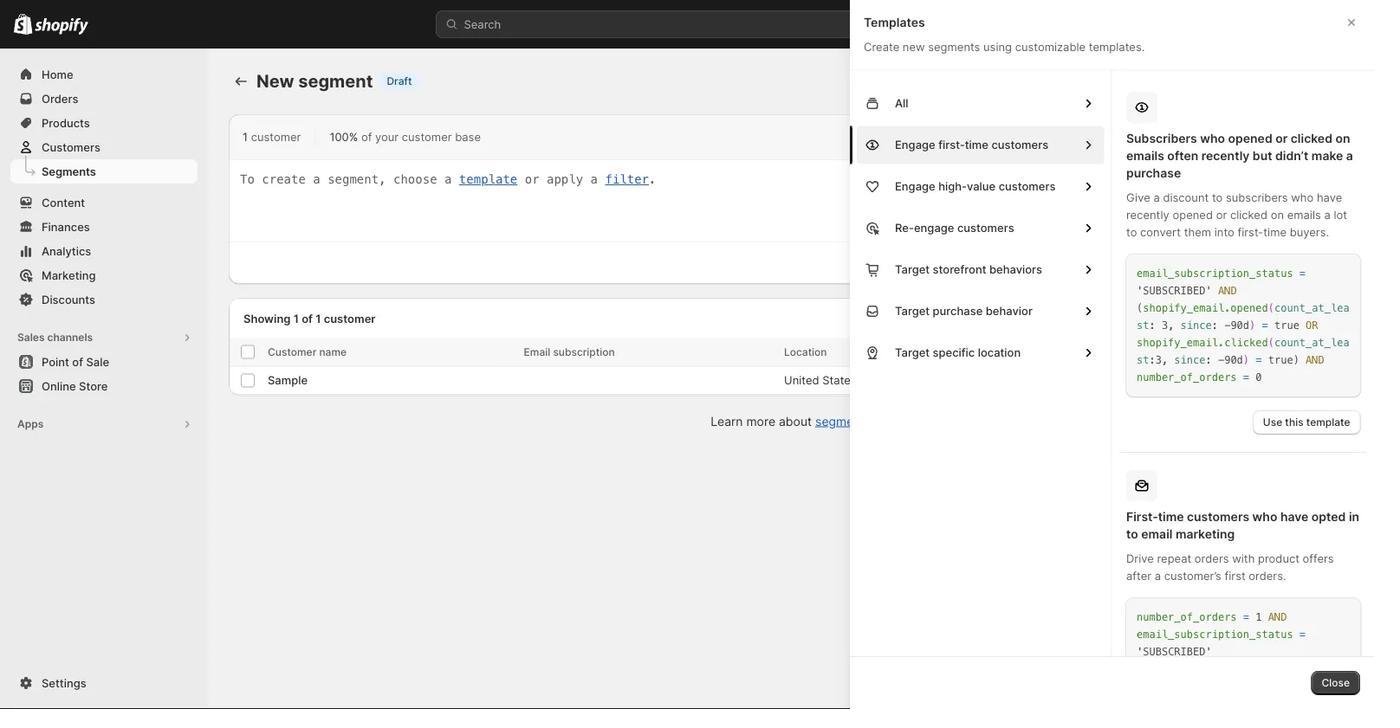 Task type: describe. For each thing, give the bounding box(es) containing it.
: down shopify_email.clicked (
[[1206, 354, 1212, 366]]

: left 3 ,
[[1149, 319, 1155, 331]]

segments link
[[816, 414, 872, 429]]

first- inside "button"
[[939, 138, 965, 152]]

showing 1 of 1 customer
[[244, 312, 376, 325]]

' up ( shopify_email.opened (
[[1205, 285, 1212, 297]]

1 subscribed from the top
[[1143, 285, 1205, 297]]

use this template
[[1263, 416, 1350, 429]]

engage
[[914, 221, 955, 235]]

time inside "button"
[[965, 138, 989, 152]]

discount
[[1163, 190, 1209, 204]]

1 horizontal spatial and
[[1268, 611, 1287, 624]]

new
[[257, 71, 294, 92]]

1 vertical spatial and
[[1306, 354, 1324, 366]]

target for target specific location
[[895, 346, 930, 360]]

engage high-value customers
[[895, 180, 1056, 193]]

) left true )
[[1243, 354, 1249, 366]]

location
[[784, 346, 827, 358]]

0
[[1256, 371, 1262, 383]]

new
[[903, 40, 925, 53]]

sales channels button
[[10, 326, 198, 350]]

1 vertical spatial ,
[[1162, 354, 1168, 366]]

settings
[[42, 677, 86, 690]]

a inside the subscribers who opened or clicked on emails often recently but didn't make a purchase
[[1346, 148, 1353, 163]]

true )
[[1268, 354, 1299, 366]]

give a discount to subscribers who have recently opened or clicked on emails a lot to convert them into first-time buyers.
[[1126, 190, 1347, 238]]

value
[[967, 180, 996, 193]]

home
[[42, 68, 73, 81]]

1 vertical spatial -
[[1218, 354, 1224, 366]]

engage for engage high-value customers
[[895, 180, 936, 193]]

) up this on the bottom right of page
[[1293, 354, 1299, 366]]

2 email_subscription_status from the top
[[1137, 629, 1293, 641]]

re-engage customers button
[[857, 209, 1105, 247]]

location
[[978, 346, 1021, 360]]

amount spent
[[1138, 346, 1208, 358]]

lot
[[1334, 208, 1347, 221]]

sample link
[[268, 372, 308, 390]]

1 horizontal spatial customer
[[324, 312, 376, 325]]

0 vertical spatial since
[[1180, 319, 1212, 331]]

engage high-value customers button
[[857, 168, 1105, 206]]

2 ' subscribed ' from the top
[[1137, 646, 1212, 658]]

⌘
[[910, 17, 921, 31]]

: up $0.00
[[1149, 354, 1155, 366]]

close
[[1322, 677, 1350, 690]]

2 subscribed from the top
[[1143, 646, 1205, 658]]

1 vertical spatial -90d )
[[1218, 354, 1249, 366]]

re-engage customers
[[895, 221, 1015, 235]]

0 vertical spatial ,
[[1168, 319, 1174, 331]]

customers inside first-time customers who have opted in to email marketing
[[1187, 510, 1249, 524]]

specific
[[933, 346, 975, 360]]

3 ,
[[1162, 319, 1174, 331]]

a inside drive repeat orders with product offers after a customer's first orders.
[[1155, 569, 1161, 582]]

convert
[[1140, 225, 1181, 238]]

more
[[747, 414, 776, 429]]

0 vertical spatial 90d
[[1231, 319, 1249, 331]]

behaviors
[[990, 263, 1043, 276]]

2 count_at_lea from the top
[[1274, 337, 1350, 349]]

1 vertical spatial 90d
[[1224, 354, 1243, 366]]

: 3 ,
[[1149, 354, 1168, 366]]

opted
[[1312, 510, 1346, 524]]

email subscription
[[524, 346, 615, 358]]

1 vertical spatial of
[[302, 312, 313, 325]]

segment
[[298, 71, 373, 92]]

1 vertical spatial segments
[[816, 414, 872, 429]]

= down buyers.
[[1299, 267, 1306, 279]]

1 horizontal spatial segments
[[928, 40, 981, 53]]

2 count_at_lea st from the top
[[1137, 337, 1350, 366]]

= up true )
[[1262, 319, 1268, 331]]

orders
[[997, 346, 1031, 358]]

1 email_subscription_status from the top
[[1137, 267, 1293, 279]]

customers link
[[10, 135, 198, 159]]

emails inside give a discount to subscribers who have recently opened or clicked on emails a lot to convert them into first-time buyers.
[[1287, 208, 1321, 221]]

this
[[1285, 416, 1304, 429]]

first-
[[1126, 510, 1158, 524]]

but
[[1253, 148, 1272, 163]]

or
[[1306, 319, 1318, 331]]

home link
[[10, 62, 198, 87]]

customers inside "button"
[[992, 138, 1049, 152]]

all
[[895, 97, 909, 110]]

united
[[784, 374, 820, 387]]

email
[[1141, 527, 1173, 542]]

subscribers who opened or clicked on emails often recently but didn't make a purchase
[[1126, 131, 1353, 180]]

opened inside the subscribers who opened or clicked on emails often recently but didn't make a purchase
[[1228, 131, 1272, 146]]

$0.00
[[1138, 374, 1169, 387]]

shopify image
[[35, 18, 89, 35]]

100%
[[330, 130, 358, 143]]

2 st from the top
[[1137, 354, 1149, 366]]

showing
[[244, 312, 291, 325]]

( shopify_email.opened (
[[1137, 302, 1274, 314]]

target purchase behavior button
[[857, 292, 1105, 331]]

new segment
[[257, 71, 373, 92]]

sample
[[268, 374, 308, 387]]

marketing
[[1176, 527, 1235, 542]]

use this template button
[[1253, 410, 1361, 435]]

: down ( shopify_email.opened (
[[1212, 319, 1218, 331]]

often
[[1167, 148, 1198, 163]]

2 number_of_orders from the top
[[1137, 611, 1237, 624]]

) down 'shopify_email.opened'
[[1249, 319, 1256, 331]]

apps
[[17, 418, 44, 431]]

0 vertical spatial since :
[[1180, 319, 1218, 331]]

into
[[1214, 225, 1234, 238]]

states
[[823, 374, 857, 387]]

subscription
[[553, 346, 615, 358]]

recently inside give a discount to subscribers who have recently opened or clicked on emails a lot to convert them into first-time buyers.
[[1126, 208, 1169, 221]]

first
[[1225, 569, 1246, 582]]

give
[[1126, 190, 1150, 204]]

= down offers
[[1299, 629, 1306, 641]]

repeat
[[1157, 552, 1191, 565]]

target specific location button
[[857, 334, 1105, 372]]

sales
[[17, 331, 45, 344]]

0 vertical spatial to
[[1212, 190, 1223, 204]]

⌘ k
[[910, 17, 931, 31]]

behavior
[[986, 305, 1033, 318]]

your
[[375, 130, 399, 143]]

united states
[[784, 374, 857, 387]]

target specific location
[[895, 346, 1021, 360]]

have inside first-time customers who have opted in to email marketing
[[1280, 510, 1309, 524]]

all button
[[857, 84, 1105, 123]]

templates.
[[1089, 40, 1145, 53]]

clicked inside the subscribers who opened or clicked on emails often recently but didn't make a purchase
[[1291, 131, 1332, 146]]

or inside give a discount to subscribers who have recently opened or clicked on emails a lot to convert them into first-time buyers.
[[1216, 208, 1227, 221]]

' down 'after'
[[1137, 646, 1143, 658]]

1 customer
[[243, 130, 301, 143]]

time inside give a discount to subscribers who have recently opened or clicked on emails a lot to convert them into first-time buyers.
[[1263, 225, 1287, 238]]

offers
[[1303, 552, 1334, 565]]

customers inside button
[[999, 180, 1056, 193]]

customer's
[[1164, 569, 1221, 582]]



Task type: locate. For each thing, give the bounding box(es) containing it.
, up amount spent
[[1168, 319, 1174, 331]]

high-
[[939, 180, 967, 193]]

true up use at the bottom right of page
[[1268, 354, 1293, 366]]

engage
[[895, 138, 936, 152], [895, 180, 936, 193]]

re-
[[895, 221, 914, 235]]

discounts
[[42, 293, 95, 306]]

product
[[1258, 552, 1299, 565]]

:
[[1149, 319, 1155, 331], [1212, 319, 1218, 331], [1149, 354, 1155, 366], [1206, 354, 1212, 366]]

1 vertical spatial true
[[1268, 354, 1293, 366]]

0 vertical spatial emails
[[1126, 148, 1164, 163]]

0 vertical spatial segments
[[928, 40, 981, 53]]

1 vertical spatial ' subscribed '
[[1137, 646, 1212, 658]]

st left 3 ,
[[1137, 319, 1149, 331]]

- down shopify_email.clicked (
[[1218, 354, 1224, 366]]

subscribed up 3 ,
[[1143, 285, 1205, 297]]

count_at_lea down or
[[1274, 337, 1350, 349]]

buyers.
[[1290, 225, 1329, 238]]

segments down the 'states'
[[816, 414, 872, 429]]

number_of_orders
[[1137, 371, 1237, 383], [1137, 611, 1237, 624]]

1 vertical spatial count_at_lea st
[[1137, 337, 1350, 366]]

1 vertical spatial 3
[[1155, 354, 1162, 366]]

drive
[[1126, 552, 1154, 565]]

a left lot
[[1324, 208, 1331, 221]]

3
[[1162, 319, 1168, 331], [1155, 354, 1162, 366]]

0 horizontal spatial and
[[1218, 285, 1237, 297]]

1 vertical spatial to
[[1126, 225, 1137, 238]]

count_at_lea st
[[1137, 302, 1350, 331], [1137, 337, 1350, 366]]

and right true )
[[1306, 354, 1324, 366]]

0 vertical spatial opened
[[1228, 131, 1272, 146]]

emails
[[1126, 148, 1164, 163], [1287, 208, 1321, 221]]

engage inside "button"
[[895, 138, 936, 152]]

0 vertical spatial email_subscription_status
[[1137, 267, 1293, 279]]

1 count_at_lea from the top
[[1274, 302, 1350, 314]]

true
[[1274, 319, 1299, 331], [1268, 354, 1293, 366]]

-90d )
[[1224, 319, 1256, 331], [1218, 354, 1249, 366]]

0 vertical spatial first-
[[939, 138, 965, 152]]

make
[[1312, 148, 1343, 163]]

3 up amount
[[1162, 319, 1168, 331]]

0 vertical spatial st
[[1137, 319, 1149, 331]]

0 horizontal spatial on
[[1271, 208, 1284, 221]]

using
[[984, 40, 1012, 53]]

0 horizontal spatial or
[[1216, 208, 1227, 221]]

1 count_at_lea st from the top
[[1137, 302, 1350, 331]]

3 up $0.00
[[1155, 354, 1162, 366]]

)
[[1249, 319, 1256, 331], [1243, 354, 1249, 366], [1293, 354, 1299, 366]]

target for target purchase behavior
[[895, 305, 930, 318]]

or up into
[[1216, 208, 1227, 221]]

time left buyers.
[[1263, 225, 1287, 238]]

1 vertical spatial target
[[895, 305, 930, 318]]

a right make at the right top of page
[[1346, 148, 1353, 163]]

recently down the give
[[1126, 208, 1169, 221]]

0 vertical spatial who
[[1200, 131, 1225, 146]]

template
[[1306, 416, 1350, 429]]

opened
[[1228, 131, 1272, 146], [1173, 208, 1213, 221]]

1 horizontal spatial or
[[1275, 131, 1288, 146]]

1 vertical spatial or
[[1216, 208, 1227, 221]]

storefront
[[933, 263, 987, 276]]

to inside first-time customers who have opted in to email marketing
[[1126, 527, 1138, 542]]

with
[[1232, 552, 1255, 565]]

' down convert
[[1137, 285, 1143, 297]]

shopify_email.clicked
[[1137, 337, 1268, 349]]

customer down new
[[251, 130, 301, 143]]

0 vertical spatial recently
[[1201, 148, 1250, 163]]

1 vertical spatial clicked
[[1230, 208, 1267, 221]]

0 vertical spatial count_at_lea st
[[1137, 302, 1350, 331]]

clicked up make at the right top of page
[[1291, 131, 1332, 146]]

first- inside give a discount to subscribers who have recently opened or clicked on emails a lot to convert them into first-time buyers.
[[1238, 225, 1263, 238]]

or up didn't
[[1275, 131, 1288, 146]]

target down "re-"
[[895, 263, 930, 276]]

true for true
[[1274, 319, 1299, 331]]

1 vertical spatial purchase
[[933, 305, 983, 318]]

2 vertical spatial who
[[1252, 510, 1277, 524]]

purchase inside button
[[933, 305, 983, 318]]

have left "opted"
[[1280, 510, 1309, 524]]

number_of_orders down customer's
[[1137, 611, 1237, 624]]

recently
[[1201, 148, 1250, 163], [1126, 208, 1169, 221]]

, up $0.00
[[1162, 354, 1168, 366]]

1 vertical spatial number_of_orders
[[1137, 611, 1237, 624]]

2 vertical spatial to
[[1126, 527, 1138, 542]]

customer right 'your'
[[402, 130, 452, 143]]

subscribed
[[1143, 285, 1205, 297], [1143, 646, 1205, 658]]

0 vertical spatial clicked
[[1291, 131, 1332, 146]]

who inside first-time customers who have opted in to email marketing
[[1252, 510, 1277, 524]]

1 target from the top
[[895, 263, 930, 276]]

create
[[864, 40, 900, 53]]

1 vertical spatial who
[[1291, 190, 1314, 204]]

engage for engage first-time customers
[[895, 138, 936, 152]]

= up 0
[[1256, 354, 1262, 366]]

segments
[[42, 165, 96, 178]]

customers inside 'button'
[[958, 221, 1015, 235]]

1 vertical spatial time
[[1263, 225, 1287, 238]]

who inside the subscribers who opened or clicked on emails often recently but didn't make a purchase
[[1200, 131, 1225, 146]]

to right discount
[[1212, 190, 1223, 204]]

who inside give a discount to subscribers who have recently opened or clicked on emails a lot to convert them into first-time buyers.
[[1291, 190, 1314, 204]]

have inside give a discount to subscribers who have recently opened or clicked on emails a lot to convert them into first-time buyers.
[[1317, 190, 1342, 204]]

on inside give a discount to subscribers who have recently opened or clicked on emails a lot to convert them into first-time buyers.
[[1271, 208, 1284, 221]]

alert
[[229, 243, 257, 284]]

number_of_orders down "spent"
[[1137, 371, 1237, 383]]

purchase inside the subscribers who opened or clicked on emails often recently but didn't make a purchase
[[1126, 166, 1181, 180]]

clicked inside give a discount to subscribers who have recently opened or clicked on emails a lot to convert them into first-time buyers.
[[1230, 208, 1267, 221]]

opened up them
[[1173, 208, 1213, 221]]

engage down all
[[895, 138, 936, 152]]

100% of your customer base
[[330, 130, 481, 143]]

since down 'shopify_email.clicked'
[[1174, 354, 1206, 366]]

count_at_lea
[[1274, 302, 1350, 314], [1274, 337, 1350, 349]]

target inside target storefront behaviors button
[[895, 263, 930, 276]]

1 horizontal spatial purchase
[[1126, 166, 1181, 180]]

customer
[[251, 130, 301, 143], [402, 130, 452, 143], [324, 312, 376, 325]]

target storefront behaviors button
[[857, 251, 1105, 289]]

target up target specific location
[[895, 305, 930, 318]]

0 vertical spatial true
[[1274, 319, 1299, 331]]

first-time customers who have opted in to email marketing
[[1126, 510, 1359, 542]]

2 horizontal spatial and
[[1306, 354, 1324, 366]]

st up $0.00
[[1137, 354, 1149, 366]]

'
[[1137, 285, 1143, 297], [1205, 285, 1212, 297], [1137, 646, 1143, 658], [1205, 646, 1212, 658]]

0 vertical spatial 3
[[1162, 319, 1168, 331]]

1 vertical spatial st
[[1137, 354, 1149, 366]]

subscribed down customer's
[[1143, 646, 1205, 658]]

after
[[1126, 569, 1151, 582]]

have up lot
[[1317, 190, 1342, 204]]

shopify_email.clicked (
[[1137, 337, 1274, 349]]

1 vertical spatial engage
[[895, 180, 936, 193]]

subscribers
[[1226, 190, 1288, 204]]

1 horizontal spatial on
[[1335, 131, 1350, 146]]

0 horizontal spatial customer
[[251, 130, 301, 143]]

first- right into
[[1238, 225, 1263, 238]]

1 vertical spatial opened
[[1173, 208, 1213, 221]]

learn more about segments
[[711, 414, 872, 429]]

1 vertical spatial subscribed
[[1143, 646, 1205, 658]]

1 vertical spatial since
[[1174, 354, 1206, 366]]

1 engage from the top
[[895, 138, 936, 152]]

of left 'your'
[[361, 130, 372, 143]]

count_at_lea up or
[[1274, 302, 1350, 314]]

1 vertical spatial have
[[1280, 510, 1309, 524]]

true for true )
[[1268, 354, 1293, 366]]

since up 'shopify_email.clicked'
[[1180, 319, 1212, 331]]

0 vertical spatial time
[[965, 138, 989, 152]]

customer right 'showing'
[[324, 312, 376, 325]]

2 vertical spatial time
[[1158, 510, 1184, 524]]

to left convert
[[1126, 225, 1137, 238]]

true left or
[[1274, 319, 1299, 331]]

0 vertical spatial or
[[1275, 131, 1288, 146]]

90d down shopify_email.clicked (
[[1224, 354, 1243, 366]]

or inside the subscribers who opened or clicked on emails often recently but didn't make a purchase
[[1275, 131, 1288, 146]]

first- up high-
[[939, 138, 965, 152]]

0 horizontal spatial purchase
[[933, 305, 983, 318]]

spent
[[1180, 346, 1208, 358]]

1 ' subscribed ' from the top
[[1137, 285, 1212, 297]]

2 horizontal spatial customer
[[402, 130, 452, 143]]

opened inside give a discount to subscribers who have recently opened or clicked on emails a lot to convert them into first-time buyers.
[[1173, 208, 1213, 221]]

email_subscription_status up 'shopify_email.opened'
[[1137, 267, 1293, 279]]

2 vertical spatial and
[[1268, 611, 1287, 624]]

' subscribed ' down customer's
[[1137, 646, 1212, 658]]

2 horizontal spatial who
[[1291, 190, 1314, 204]]

1 vertical spatial email_subscription_status
[[1137, 629, 1293, 641]]

target left "specific"
[[895, 346, 930, 360]]

0 horizontal spatial have
[[1280, 510, 1309, 524]]

target inside "target specific location" button
[[895, 346, 930, 360]]

3 target from the top
[[895, 346, 930, 360]]

customers up "marketing"
[[1187, 510, 1249, 524]]

channels
[[47, 331, 93, 344]]

who right subscribers on the right top of the page
[[1200, 131, 1225, 146]]

0 vertical spatial and
[[1218, 285, 1237, 297]]

since : up 'shopify_email.clicked'
[[1180, 319, 1218, 331]]

and up ( shopify_email.opened (
[[1218, 285, 1237, 297]]

who up buyers.
[[1291, 190, 1314, 204]]

1 vertical spatial on
[[1271, 208, 1284, 221]]

-90d ) down ( shopify_email.opened (
[[1224, 319, 1256, 331]]

k
[[924, 17, 931, 31]]

0 vertical spatial -
[[1224, 319, 1231, 331]]

them
[[1184, 225, 1211, 238]]

to down first-
[[1126, 527, 1138, 542]]

2 horizontal spatial time
[[1263, 225, 1287, 238]]

on down subscribers
[[1271, 208, 1284, 221]]

count_at_lea st up shopify_email.clicked (
[[1137, 302, 1350, 331]]

who up product
[[1252, 510, 1277, 524]]

count_at_lea st up 0
[[1137, 337, 1350, 366]]

= left 0
[[1243, 371, 1249, 383]]

90d down ( shopify_email.opened (
[[1231, 319, 1249, 331]]

search
[[464, 17, 501, 31]]

target for target storefront behaviors
[[895, 263, 930, 276]]

engage first-time customers button
[[857, 126, 1105, 164]]

0 horizontal spatial time
[[965, 138, 989, 152]]

base
[[455, 130, 481, 143]]

' subscribed ' up 3 ,
[[1137, 285, 1212, 297]]

2 vertical spatial target
[[895, 346, 930, 360]]

to
[[1212, 190, 1223, 204], [1126, 225, 1137, 238], [1126, 527, 1138, 542]]

since : down 'shopify_email.clicked'
[[1174, 354, 1212, 366]]

90d
[[1231, 319, 1249, 331], [1224, 354, 1243, 366]]

1 vertical spatial since :
[[1174, 354, 1212, 366]]

about
[[779, 414, 812, 429]]

on inside the subscribers who opened or clicked on emails often recently but didn't make a purchase
[[1335, 131, 1350, 146]]

and down orders.
[[1268, 611, 1287, 624]]

segments link
[[10, 159, 198, 184]]

= down first
[[1243, 611, 1249, 624]]

1 horizontal spatial first-
[[1238, 225, 1263, 238]]

0 vertical spatial number_of_orders
[[1137, 371, 1237, 383]]

a right the give
[[1153, 190, 1160, 204]]

0 horizontal spatial opened
[[1173, 208, 1213, 221]]

1 horizontal spatial time
[[1158, 510, 1184, 524]]

2 target from the top
[[895, 305, 930, 318]]

time inside first-time customers who have opted in to email marketing
[[1158, 510, 1184, 524]]

0 vertical spatial purchase
[[1126, 166, 1181, 180]]

0 vertical spatial subscribed
[[1143, 285, 1205, 297]]

learn
[[711, 414, 743, 429]]

amount
[[1138, 346, 1177, 358]]

customers down engage high-value customers button
[[958, 221, 1015, 235]]

clicked down subscribers
[[1230, 208, 1267, 221]]

0 horizontal spatial first-
[[939, 138, 965, 152]]

target inside "target purchase behavior" button
[[895, 305, 930, 318]]

1 number_of_orders from the top
[[1137, 371, 1237, 383]]

recently left but
[[1201, 148, 1250, 163]]

0 vertical spatial count_at_lea
[[1274, 302, 1350, 314]]

first-
[[939, 138, 965, 152], [1238, 225, 1263, 238]]

create new segments using customizable templates.
[[864, 40, 1145, 53]]

time up email
[[1158, 510, 1184, 524]]

1 st from the top
[[1137, 319, 1149, 331]]

0 horizontal spatial clicked
[[1230, 208, 1267, 221]]

0 vertical spatial engage
[[895, 138, 936, 152]]

1 horizontal spatial of
[[361, 130, 372, 143]]

1 vertical spatial first-
[[1238, 225, 1263, 238]]

on up make at the right top of page
[[1335, 131, 1350, 146]]

purchase up target specific location
[[933, 305, 983, 318]]

customers up value
[[992, 138, 1049, 152]]

engage first-time customers
[[895, 138, 1049, 152]]

templates
[[864, 15, 925, 30]]

1 horizontal spatial who
[[1252, 510, 1277, 524]]

draft
[[387, 75, 412, 88]]

time down all button
[[965, 138, 989, 152]]

0 vertical spatial of
[[361, 130, 372, 143]]

email_subscription_status down first
[[1137, 629, 1293, 641]]

recently inside the subscribers who opened or clicked on emails often recently but didn't make a purchase
[[1201, 148, 1250, 163]]

1 vertical spatial recently
[[1126, 208, 1169, 221]]

purchase up the give
[[1126, 166, 1181, 180]]

customers right value
[[999, 180, 1056, 193]]

0 vertical spatial have
[[1317, 190, 1342, 204]]

emails inside the subscribers who opened or clicked on emails often recently but didn't make a purchase
[[1126, 148, 1164, 163]]

0 vertical spatial ' subscribed '
[[1137, 285, 1212, 297]]

0 horizontal spatial emails
[[1126, 148, 1164, 163]]

1 horizontal spatial clicked
[[1291, 131, 1332, 146]]

0 horizontal spatial who
[[1200, 131, 1225, 146]]

2 engage from the top
[[895, 180, 936, 193]]

settings link
[[10, 672, 198, 696]]

engage left high-
[[895, 180, 936, 193]]

segments down "k"
[[928, 40, 981, 53]]

in
[[1349, 510, 1359, 524]]

apps button
[[10, 413, 198, 437]]

-90d ) down shopify_email.clicked (
[[1218, 354, 1249, 366]]

0 vertical spatial -90d )
[[1224, 319, 1256, 331]]

0 vertical spatial target
[[895, 263, 930, 276]]

a right 'after'
[[1155, 569, 1161, 582]]

clicked
[[1291, 131, 1332, 146], [1230, 208, 1267, 221]]

subscribers
[[1126, 131, 1197, 146]]

1 horizontal spatial emails
[[1287, 208, 1321, 221]]

emails down subscribers on the right top of the page
[[1126, 148, 1164, 163]]

0 horizontal spatial segments
[[816, 414, 872, 429]]

orders.
[[1249, 569, 1286, 582]]

customizable
[[1015, 40, 1086, 53]]

1
[[243, 130, 248, 143], [294, 312, 299, 325], [316, 312, 321, 325], [1256, 611, 1262, 624]]

0 horizontal spatial recently
[[1126, 208, 1169, 221]]

target storefront behaviors
[[895, 263, 1043, 276]]

- down ( shopify_email.opened (
[[1224, 319, 1231, 331]]

1 vertical spatial emails
[[1287, 208, 1321, 221]]

on
[[1335, 131, 1350, 146], [1271, 208, 1284, 221]]

1 vertical spatial count_at_lea
[[1274, 337, 1350, 349]]

0 vertical spatial on
[[1335, 131, 1350, 146]]

engage inside button
[[895, 180, 936, 193]]

1 horizontal spatial recently
[[1201, 148, 1250, 163]]

' down customer's
[[1205, 646, 1212, 658]]

opened up but
[[1228, 131, 1272, 146]]

emails up buyers.
[[1287, 208, 1321, 221]]

1 horizontal spatial have
[[1317, 190, 1342, 204]]

of right 'showing'
[[302, 312, 313, 325]]



Task type: vqa. For each thing, say whether or not it's contained in the screenshot.
Engage First-Time Customers button
yes



